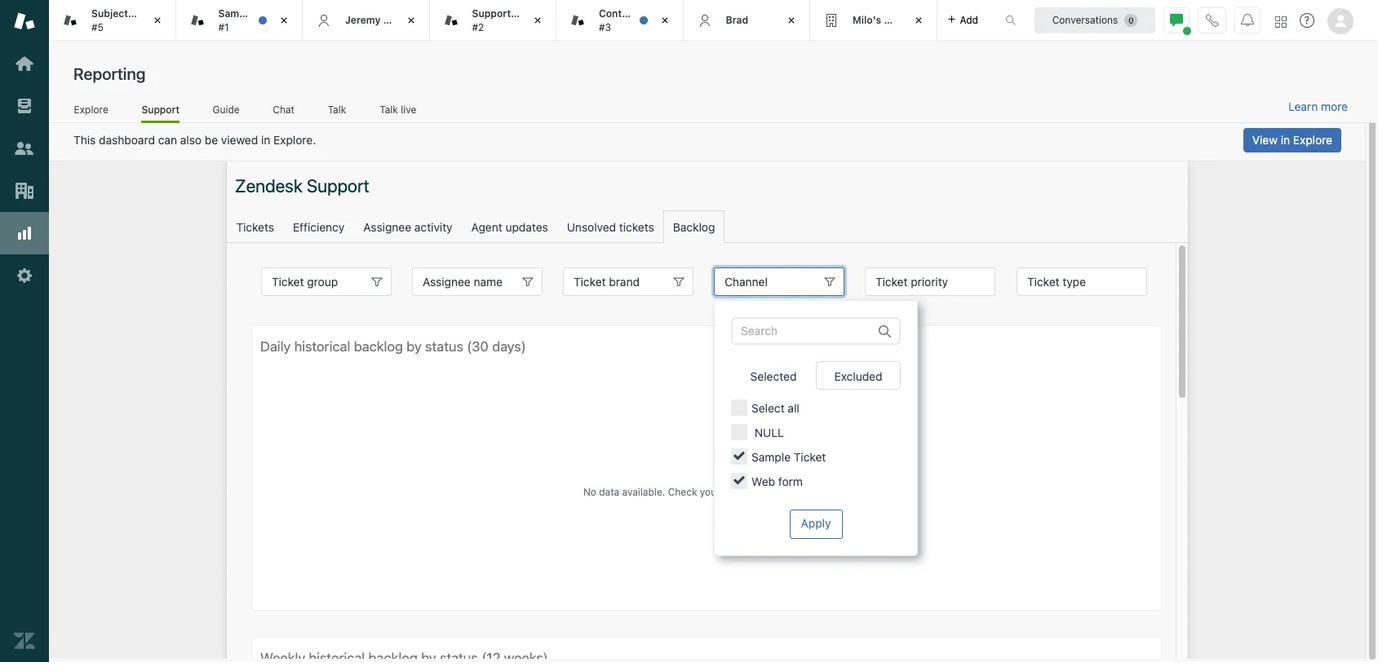 Task type: describe. For each thing, give the bounding box(es) containing it.
admin image
[[14, 265, 35, 287]]

zendesk support image
[[14, 11, 35, 32]]

viewed
[[221, 133, 258, 147]]

0 horizontal spatial explore
[[74, 103, 108, 116]]

contact
[[599, 7, 637, 20]]

close image for brad tab
[[784, 12, 800, 29]]

view in explore button
[[1244, 128, 1342, 153]]

more
[[1322, 100, 1348, 113]]

#2
[[472, 21, 484, 33]]

views image
[[14, 96, 35, 117]]

tab containing support outreach
[[430, 0, 558, 41]]

explore inside button
[[1294, 133, 1333, 147]]

brad tab
[[684, 0, 811, 41]]

learn more link
[[1289, 100, 1348, 114]]

support outreach #2
[[472, 7, 558, 33]]

contact #3
[[599, 7, 637, 33]]

dashboard
[[99, 133, 155, 147]]

1 in from the left
[[261, 133, 270, 147]]

line
[[131, 7, 151, 20]]

add
[[960, 13, 979, 26]]

close image for tab containing subject line
[[149, 12, 165, 29]]

jeremy miller tab
[[303, 0, 430, 41]]

2 close image from the left
[[911, 12, 927, 29]]

#1 tab
[[176, 0, 303, 41]]

this dashboard can also be viewed in explore.
[[73, 133, 316, 147]]

#3
[[599, 21, 611, 33]]

jeremy
[[345, 14, 381, 26]]

talk for talk live
[[380, 103, 398, 116]]

support for support
[[142, 103, 180, 116]]

chat link
[[273, 103, 295, 121]]

tabs tab list
[[49, 0, 989, 41]]

explore link
[[73, 103, 109, 121]]

customers image
[[14, 138, 35, 159]]

miller
[[383, 14, 410, 26]]

chat
[[273, 103, 295, 116]]

guide
[[213, 103, 240, 116]]

talk link
[[328, 103, 347, 121]]



Task type: vqa. For each thing, say whether or not it's contained in the screenshot.
ticket
no



Task type: locate. For each thing, give the bounding box(es) containing it.
view
[[1253, 133, 1278, 147]]

in right "viewed"
[[261, 133, 270, 147]]

zendesk image
[[14, 631, 35, 652]]

organizations image
[[14, 180, 35, 202]]

tab containing contact
[[557, 0, 684, 41]]

support up #2
[[472, 7, 511, 20]]

0 horizontal spatial support
[[142, 103, 180, 116]]

talk live
[[380, 103, 417, 116]]

learn
[[1289, 100, 1318, 113]]

#1
[[218, 21, 229, 33]]

0 horizontal spatial in
[[261, 133, 270, 147]]

0 horizontal spatial close image
[[276, 12, 292, 29]]

button displays agent's chat status as online. image
[[1171, 13, 1184, 27]]

0 vertical spatial support
[[472, 7, 511, 20]]

in right view
[[1281, 133, 1291, 147]]

support inside support outreach #2
[[472, 7, 511, 20]]

be
[[205, 133, 218, 147]]

1 vertical spatial support
[[142, 103, 180, 116]]

1 talk from the left
[[328, 103, 346, 116]]

explore.
[[274, 133, 316, 147]]

close image inside jeremy miller "tab"
[[403, 12, 419, 29]]

close image right #2
[[530, 12, 546, 29]]

tab
[[49, 0, 176, 41], [430, 0, 558, 41], [557, 0, 684, 41], [811, 0, 937, 41]]

explore up this
[[74, 103, 108, 116]]

1 horizontal spatial in
[[1281, 133, 1291, 147]]

in inside view in explore button
[[1281, 133, 1291, 147]]

zendesk products image
[[1276, 16, 1287, 27]]

view in explore
[[1253, 133, 1333, 147]]

4 close image from the left
[[657, 12, 673, 29]]

subject line #5
[[91, 7, 151, 33]]

support up the can
[[142, 103, 180, 116]]

guide link
[[212, 103, 240, 121]]

learn more
[[1289, 100, 1348, 113]]

talk for talk
[[328, 103, 346, 116]]

2 close image from the left
[[403, 12, 419, 29]]

2 talk from the left
[[380, 103, 398, 116]]

3 tab from the left
[[557, 0, 684, 41]]

1 close image from the left
[[149, 12, 165, 29]]

close image right brad
[[784, 12, 800, 29]]

1 horizontal spatial close image
[[911, 12, 927, 29]]

close image for jeremy miller "tab"
[[403, 12, 419, 29]]

close image right subject
[[149, 12, 165, 29]]

1 horizontal spatial support
[[472, 7, 511, 20]]

2 in from the left
[[1281, 133, 1291, 147]]

1 horizontal spatial explore
[[1294, 133, 1333, 147]]

support link
[[142, 103, 180, 123]]

jeremy miller
[[345, 14, 410, 26]]

add button
[[937, 0, 989, 40]]

1 vertical spatial explore
[[1294, 133, 1333, 147]]

talk live link
[[379, 103, 417, 121]]

3 close image from the left
[[530, 12, 546, 29]]

brad
[[726, 14, 749, 26]]

0 horizontal spatial talk
[[328, 103, 346, 116]]

subject
[[91, 7, 128, 20]]

conversations
[[1053, 13, 1119, 26]]

get started image
[[14, 53, 35, 74]]

can
[[158, 133, 177, 147]]

1 close image from the left
[[276, 12, 292, 29]]

in
[[261, 133, 270, 147], [1281, 133, 1291, 147]]

close image right contact #3
[[657, 12, 673, 29]]

outreach
[[514, 7, 558, 20]]

support
[[472, 7, 511, 20], [142, 103, 180, 116]]

explore
[[74, 103, 108, 116], [1294, 133, 1333, 147]]

reporting
[[73, 64, 146, 83]]

close image for tab containing support outreach
[[530, 12, 546, 29]]

close image
[[276, 12, 292, 29], [911, 12, 927, 29]]

4 tab from the left
[[811, 0, 937, 41]]

close image inside brad tab
[[784, 12, 800, 29]]

close image left add dropdown button
[[911, 12, 927, 29]]

close image
[[149, 12, 165, 29], [403, 12, 419, 29], [530, 12, 546, 29], [657, 12, 673, 29], [784, 12, 800, 29]]

talk left live
[[380, 103, 398, 116]]

close image right jeremy
[[403, 12, 419, 29]]

0 vertical spatial explore
[[74, 103, 108, 116]]

5 close image from the left
[[784, 12, 800, 29]]

get help image
[[1300, 13, 1315, 28]]

live
[[401, 103, 417, 116]]

main element
[[0, 0, 49, 663]]

conversations button
[[1035, 7, 1156, 33]]

explore down "learn more" link
[[1294, 133, 1333, 147]]

close image right #1
[[276, 12, 292, 29]]

this
[[73, 133, 96, 147]]

notifications image
[[1242, 13, 1255, 27]]

talk
[[328, 103, 346, 116], [380, 103, 398, 116]]

1 tab from the left
[[49, 0, 176, 41]]

talk right chat
[[328, 103, 346, 116]]

reporting image
[[14, 223, 35, 244]]

close image inside #1 tab
[[276, 12, 292, 29]]

#5
[[91, 21, 104, 33]]

tab containing subject line
[[49, 0, 176, 41]]

also
[[180, 133, 202, 147]]

support for support outreach #2
[[472, 7, 511, 20]]

2 tab from the left
[[430, 0, 558, 41]]

1 horizontal spatial talk
[[380, 103, 398, 116]]



